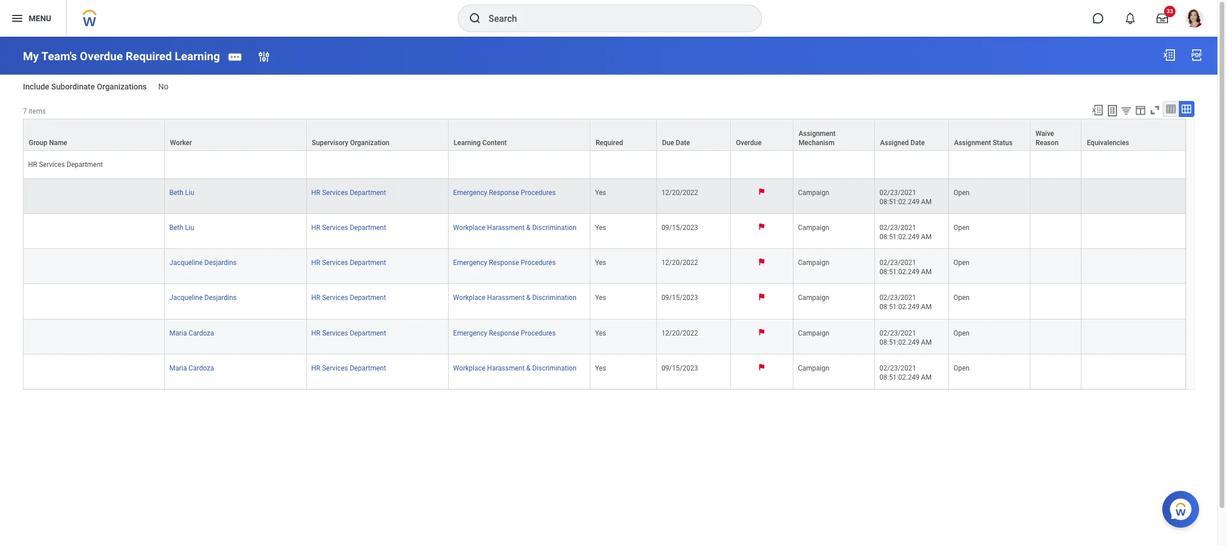 Task type: locate. For each thing, give the bounding box(es) containing it.
2 response from the top
[[489, 259, 519, 267]]

0 vertical spatial 09/15/2023
[[662, 224, 698, 232]]

1 vertical spatial liu
[[185, 224, 194, 232]]

0 vertical spatial emergency
[[453, 189, 487, 197]]

hr for 4th open element from the bottom of the my team's overdue required learning main content
[[311, 259, 321, 267]]

0 vertical spatial &
[[526, 224, 531, 232]]

1 vertical spatial jacqueline
[[169, 294, 203, 302]]

2 vertical spatial emergency
[[453, 329, 487, 337]]

1 vertical spatial emergency response procedures
[[453, 259, 556, 267]]

2 beth from the top
[[169, 224, 183, 232]]

maria cardoza link
[[169, 327, 214, 337], [169, 362, 214, 372]]

2 02/23/2021 from the top
[[880, 224, 916, 232]]

date for due date
[[676, 139, 690, 147]]

3 02/23/2021 08:51:02.249 am from the top
[[880, 259, 932, 276]]

overdue
[[80, 49, 123, 63], [736, 139, 762, 147]]

1 jacqueline from the top
[[169, 259, 203, 267]]

team's
[[41, 49, 77, 63]]

1 yes from the top
[[595, 189, 606, 197]]

emergency for maria cardoza
[[453, 329, 487, 337]]

4 02/23/2021 08:51:02.249 am from the top
[[880, 294, 932, 311]]

1 02/23/2021 from the top
[[880, 189, 916, 197]]

2 vertical spatial 12/20/2022
[[662, 329, 698, 337]]

workplace harassment & discrimination for jacqueline desjardins
[[453, 294, 577, 302]]

1 horizontal spatial assignment
[[954, 139, 991, 147]]

services for open element corresponding to the maria cardoza link associated with workplace
[[322, 364, 348, 372]]

1 procedures from the top
[[521, 189, 556, 197]]

0 vertical spatial liu
[[185, 189, 194, 197]]

required up hr services department row
[[596, 139, 623, 147]]

4 am from the top
[[921, 303, 932, 311]]

workplace harassment & discrimination for beth liu
[[453, 224, 577, 232]]

desjardins
[[204, 259, 237, 267], [204, 294, 237, 302]]

procedures
[[521, 189, 556, 197], [521, 259, 556, 267], [521, 329, 556, 337]]

08:51:02.249 for 4th open element from the bottom of the my team's overdue required learning main content
[[880, 268, 920, 276]]

am for 4th open element from the bottom of the my team's overdue required learning main content
[[921, 268, 932, 276]]

0 horizontal spatial date
[[676, 139, 690, 147]]

0 vertical spatial export to excel image
[[1163, 48, 1176, 62]]

& for cardoza
[[526, 364, 531, 372]]

5 hr services department link from the top
[[311, 327, 386, 337]]

1 vertical spatial harassment
[[487, 294, 525, 302]]

2 vertical spatial workplace harassment & discrimination link
[[453, 362, 577, 372]]

2 vertical spatial procedures
[[521, 329, 556, 337]]

1 maria cardoza from the top
[[169, 329, 214, 337]]

3 am from the top
[[921, 268, 932, 276]]

0 vertical spatial emergency response procedures link
[[453, 186, 556, 197]]

export to excel image left view printable version (pdf) icon
[[1163, 48, 1176, 62]]

required button
[[591, 119, 656, 150]]

1 maria from the top
[[169, 329, 187, 337]]

response
[[489, 189, 519, 197], [489, 259, 519, 267], [489, 329, 519, 337]]

response for beth liu
[[489, 189, 519, 197]]

jacqueline
[[169, 259, 203, 267], [169, 294, 203, 302]]

date right due
[[676, 139, 690, 147]]

6 campaign from the top
[[798, 364, 829, 372]]

0 horizontal spatial assignment
[[799, 130, 836, 138]]

open
[[954, 189, 970, 197], [954, 224, 970, 232], [954, 259, 970, 267], [954, 294, 970, 302], [954, 329, 970, 337], [954, 364, 970, 372]]

1 emergency response procedures from the top
[[453, 189, 556, 197]]

0 vertical spatial jacqueline desjardins
[[169, 259, 237, 267]]

0 vertical spatial workplace
[[453, 224, 486, 232]]

open element for emergency 'beth liu' link
[[954, 186, 970, 197]]

1 02/23/2021 08:51:02.249 am from the top
[[880, 189, 932, 206]]

5 open from the top
[[954, 329, 970, 337]]

campaign element for emergency 'beth liu' link's open element
[[798, 186, 829, 197]]

1 12/20/2022 from the top
[[662, 189, 698, 197]]

5 open element from the top
[[954, 327, 970, 337]]

assignment mechanism button
[[794, 119, 875, 150]]

0 vertical spatial jacqueline
[[169, 259, 203, 267]]

workplace for jacqueline desjardins
[[453, 294, 486, 302]]

6 02/23/2021 from the top
[[880, 364, 916, 372]]

am for emergency 'beth liu' link's open element
[[921, 198, 932, 206]]

beth liu link
[[169, 186, 194, 197], [169, 222, 194, 232]]

2 desjardins from the top
[[204, 294, 237, 302]]

required
[[126, 49, 172, 63], [596, 139, 623, 147]]

3 09/15/2023 from the top
[[662, 364, 698, 372]]

learning content button
[[449, 119, 590, 150]]

0 vertical spatial workplace harassment & discrimination link
[[453, 222, 577, 232]]

2 vertical spatial discrimination
[[532, 364, 577, 372]]

02/23/2021 for emergency 'beth liu' link's open element
[[880, 189, 916, 197]]

emergency response procedures link
[[453, 186, 556, 197], [453, 257, 556, 267], [453, 327, 556, 337]]

1 vertical spatial workplace harassment & discrimination
[[453, 294, 577, 302]]

1 emergency response procedures link from the top
[[453, 186, 556, 197]]

0 vertical spatial learning
[[175, 49, 220, 63]]

1 vertical spatial beth
[[169, 224, 183, 232]]

hr
[[28, 161, 37, 169], [311, 189, 321, 197], [311, 224, 321, 232], [311, 259, 321, 267], [311, 294, 321, 302], [311, 329, 321, 337], [311, 364, 321, 372]]

cell
[[165, 151, 307, 179], [307, 151, 449, 179], [449, 151, 591, 179], [591, 151, 657, 179], [657, 151, 731, 179], [731, 151, 794, 179], [794, 151, 875, 179], [875, 151, 949, 179], [949, 151, 1031, 179], [1031, 151, 1082, 179], [1082, 151, 1186, 179], [23, 179, 165, 214], [1031, 179, 1082, 214], [1082, 179, 1186, 214], [23, 214, 165, 249], [1031, 214, 1082, 249], [1082, 214, 1186, 249], [23, 249, 165, 284], [1031, 249, 1082, 284], [1082, 249, 1186, 284], [23, 284, 165, 319], [1031, 284, 1082, 319], [1082, 284, 1186, 319], [23, 319, 165, 354], [23, 354, 165, 390], [1031, 354, 1082, 390], [1082, 354, 1186, 390]]

1 vertical spatial emergency response procedures link
[[453, 257, 556, 267]]

maria cardoza for emergency
[[169, 329, 214, 337]]

maria
[[169, 329, 187, 337], [169, 364, 187, 372]]

overdue right due date popup button
[[736, 139, 762, 147]]

assignment for assignment mechanism
[[799, 130, 836, 138]]

1 jacqueline desjardins link from the top
[[169, 257, 237, 267]]

open element for the maria cardoza link associated with workplace
[[954, 362, 970, 372]]

am for open element corresponding to the maria cardoza link associated with workplace
[[921, 373, 932, 381]]

yes for the maria cardoza link associated with workplace
[[595, 364, 606, 372]]

1 discrimination from the top
[[532, 224, 577, 232]]

0 vertical spatial assignment
[[799, 130, 836, 138]]

2 procedures from the top
[[521, 259, 556, 267]]

6 open from the top
[[954, 364, 970, 372]]

1 campaign element from the top
[[798, 186, 829, 197]]

emergency for jacqueline desjardins
[[453, 259, 487, 267]]

0 horizontal spatial required
[[126, 49, 172, 63]]

jacqueline desjardins link
[[169, 257, 237, 267], [169, 292, 237, 302]]

beth
[[169, 189, 183, 197], [169, 224, 183, 232]]

3 campaign from the top
[[798, 259, 829, 267]]

4 hr services department link from the top
[[311, 292, 386, 302]]

workplace harassment & discrimination
[[453, 224, 577, 232], [453, 294, 577, 302], [453, 364, 577, 372]]

0 vertical spatial beth liu
[[169, 189, 194, 197]]

0 vertical spatial maria cardoza
[[169, 329, 214, 337]]

6 02/23/2021 08:51:02.249 am from the top
[[880, 364, 932, 381]]

assigned date
[[880, 139, 925, 147]]

5 08:51:02.249 from the top
[[880, 338, 920, 346]]

0 vertical spatial maria cardoza link
[[169, 327, 214, 337]]

open for emergency 'beth liu' link's open element
[[954, 189, 970, 197]]

1 vertical spatial jacqueline desjardins link
[[169, 292, 237, 302]]

hr services department row
[[23, 151, 1186, 179]]

6 hr services department link from the top
[[311, 362, 386, 372]]

2 campaign from the top
[[798, 224, 829, 232]]

1 vertical spatial desjardins
[[204, 294, 237, 302]]

campaign element for emergency the maria cardoza link open element
[[798, 327, 829, 337]]

1 beth liu link from the top
[[169, 186, 194, 197]]

export to excel image left export to worksheets icon
[[1091, 104, 1104, 116]]

1 date from the left
[[676, 139, 690, 147]]

2 hr services department link from the top
[[311, 222, 386, 232]]

2 campaign element from the top
[[798, 222, 829, 232]]

1 vertical spatial discrimination
[[532, 294, 577, 302]]

beth for emergency response procedures
[[169, 189, 183, 197]]

1 vertical spatial maria
[[169, 364, 187, 372]]

2 maria cardoza from the top
[[169, 364, 214, 372]]

export to excel image
[[1163, 48, 1176, 62], [1091, 104, 1104, 116]]

assignment inside assignment mechanism popup button
[[799, 130, 836, 138]]

maria for emergency response procedures
[[169, 329, 187, 337]]

assignment left status
[[954, 139, 991, 147]]

emergency for beth liu
[[453, 189, 487, 197]]

date right assigned
[[911, 139, 925, 147]]

2 beth liu from the top
[[169, 224, 194, 232]]

workplace harassment & discrimination link for desjardins
[[453, 292, 577, 302]]

learning content
[[454, 139, 507, 147]]

0 horizontal spatial export to excel image
[[1091, 104, 1104, 116]]

required up include subordinate organizations element
[[126, 49, 172, 63]]

emergency response procedures for jacqueline desjardins
[[453, 259, 556, 267]]

1 am from the top
[[921, 198, 932, 206]]

12/20/2022
[[662, 189, 698, 197], [662, 259, 698, 267], [662, 329, 698, 337]]

jacqueline for emergency response procedures
[[169, 259, 203, 267]]

maria cardoza link for emergency
[[169, 327, 214, 337]]

09/15/2023 for cardoza
[[662, 364, 698, 372]]

2 row from the top
[[23, 179, 1186, 214]]

hr for open element associated with 'beth liu' link associated with workplace
[[311, 224, 321, 232]]

2 emergency from the top
[[453, 259, 487, 267]]

1 & from the top
[[526, 224, 531, 232]]

0 vertical spatial workplace harassment & discrimination
[[453, 224, 577, 232]]

open element
[[954, 186, 970, 197], [954, 222, 970, 232], [954, 257, 970, 267], [954, 292, 970, 302], [954, 327, 970, 337], [954, 362, 970, 372]]

1 workplace harassment & discrimination link from the top
[[453, 222, 577, 232]]

hr inside row
[[28, 161, 37, 169]]

view printable version (pdf) image
[[1190, 48, 1204, 62]]

am for fourth open element from the top of the my team's overdue required learning main content
[[921, 303, 932, 311]]

learning
[[175, 49, 220, 63], [454, 139, 481, 147]]

08:51:02.249 for emergency 'beth liu' link's open element
[[880, 198, 920, 206]]

expand table image
[[1181, 103, 1192, 115]]

3 hr services department link from the top
[[311, 257, 386, 267]]

jacqueline desjardins for workplace
[[169, 294, 237, 302]]

due date button
[[657, 119, 730, 150]]

12/20/2022 for cardoza
[[662, 329, 698, 337]]

yes
[[595, 189, 606, 197], [595, 224, 606, 232], [595, 259, 606, 267], [595, 294, 606, 302], [595, 329, 606, 337], [595, 364, 606, 372]]

hr services department
[[28, 161, 103, 169], [311, 189, 386, 197], [311, 224, 386, 232], [311, 259, 386, 267], [311, 294, 386, 302], [311, 329, 386, 337], [311, 364, 386, 372]]

1 vertical spatial maria cardoza
[[169, 364, 214, 372]]

1 vertical spatial procedures
[[521, 259, 556, 267]]

& for liu
[[526, 224, 531, 232]]

2 harassment from the top
[[487, 294, 525, 302]]

1 beth from the top
[[169, 189, 183, 197]]

export to excel image for export to worksheets icon
[[1091, 104, 1104, 116]]

2 jacqueline desjardins from the top
[[169, 294, 237, 302]]

maria cardoza
[[169, 329, 214, 337], [169, 364, 214, 372]]

0 vertical spatial emergency response procedures
[[453, 189, 556, 197]]

1 vertical spatial cardoza
[[189, 364, 214, 372]]

2 vertical spatial 09/15/2023
[[662, 364, 698, 372]]

workplace harassment & discrimination link for cardoza
[[453, 362, 577, 372]]

2 vertical spatial response
[[489, 329, 519, 337]]

1 horizontal spatial required
[[596, 139, 623, 147]]

08:51:02.249
[[880, 198, 920, 206], [880, 233, 920, 241], [880, 268, 920, 276], [880, 303, 920, 311], [880, 338, 920, 346], [880, 373, 920, 381]]

1 vertical spatial required
[[596, 139, 623, 147]]

supervisory organization
[[312, 139, 389, 147]]

am
[[921, 198, 932, 206], [921, 233, 932, 241], [921, 268, 932, 276], [921, 303, 932, 311], [921, 338, 932, 346], [921, 373, 932, 381]]

my team's overdue required learning
[[23, 49, 220, 63]]

1 hr services department link from the top
[[311, 186, 386, 197]]

workplace for beth liu
[[453, 224, 486, 232]]

select to filter grid data image
[[1120, 104, 1133, 116]]

services
[[39, 161, 65, 169], [322, 189, 348, 197], [322, 224, 348, 232], [322, 259, 348, 267], [322, 294, 348, 302], [322, 329, 348, 337], [322, 364, 348, 372]]

0 vertical spatial discrimination
[[532, 224, 577, 232]]

workplace harassment & discrimination for maria cardoza
[[453, 364, 577, 372]]

1 horizontal spatial learning
[[454, 139, 481, 147]]

emergency response procedures
[[453, 189, 556, 197], [453, 259, 556, 267], [453, 329, 556, 337]]

0 vertical spatial 12/20/2022
[[662, 189, 698, 197]]

overdue up include subordinate organizations
[[80, 49, 123, 63]]

02/23/2021 for 4th open element from the bottom of the my team's overdue required learning main content
[[880, 259, 916, 267]]

4 campaign from the top
[[798, 294, 829, 302]]

2 vertical spatial harassment
[[487, 364, 525, 372]]

02/23/2021 08:51:02.249 am
[[880, 189, 932, 206], [880, 224, 932, 241], [880, 259, 932, 276], [880, 294, 932, 311], [880, 329, 932, 346], [880, 364, 932, 381]]

date
[[676, 139, 690, 147], [911, 139, 925, 147]]

4 08:51:02.249 from the top
[[880, 303, 920, 311]]

1 open element from the top
[[954, 186, 970, 197]]

services for open element associated with 'beth liu' link associated with workplace
[[322, 224, 348, 232]]

2 cardoza from the top
[[189, 364, 214, 372]]

content
[[482, 139, 507, 147]]

33
[[1167, 8, 1173, 14]]

toolbar
[[1086, 101, 1195, 119]]

campaign element for 4th open element from the bottom of the my team's overdue required learning main content
[[798, 257, 829, 267]]

export to excel image for view printable version (pdf) icon
[[1163, 48, 1176, 62]]

status
[[993, 139, 1013, 147]]

discrimination for beth liu
[[532, 224, 577, 232]]

2 vertical spatial workplace harassment & discrimination
[[453, 364, 577, 372]]

emergency response procedures link for jacqueline desjardins
[[453, 257, 556, 267]]

services inside row
[[39, 161, 65, 169]]

0 vertical spatial overdue
[[80, 49, 123, 63]]

jacqueline for workplace harassment & discrimination
[[169, 294, 203, 302]]

discrimination
[[532, 224, 577, 232], [532, 294, 577, 302], [532, 364, 577, 372]]

3 emergency response procedures from the top
[[453, 329, 556, 337]]

1 horizontal spatial export to excel image
[[1163, 48, 1176, 62]]

3 procedures from the top
[[521, 329, 556, 337]]

campaign for 'beth liu' link associated with workplace
[[798, 224, 829, 232]]

1 vertical spatial &
[[526, 294, 531, 302]]

0 vertical spatial jacqueline desjardins link
[[169, 257, 237, 267]]

0 vertical spatial beth
[[169, 189, 183, 197]]

2 jacqueline desjardins link from the top
[[169, 292, 237, 302]]

2 open element from the top
[[954, 222, 970, 232]]

5 row from the top
[[23, 284, 1186, 319]]

2 vertical spatial emergency response procedures
[[453, 329, 556, 337]]

hr services department inside row
[[28, 161, 103, 169]]

hr services department link for jacqueline desjardins's the emergency response procedures link
[[311, 257, 386, 267]]

4 yes from the top
[[595, 294, 606, 302]]

workplace
[[453, 224, 486, 232], [453, 294, 486, 302], [453, 364, 486, 372]]

5 02/23/2021 from the top
[[880, 329, 916, 337]]

3 08:51:02.249 from the top
[[880, 268, 920, 276]]

learning inside learning content popup button
[[454, 139, 481, 147]]

3 emergency response procedures link from the top
[[453, 327, 556, 337]]

beth liu
[[169, 189, 194, 197], [169, 224, 194, 232]]

campaign
[[798, 189, 829, 197], [798, 224, 829, 232], [798, 259, 829, 267], [798, 294, 829, 302], [798, 329, 829, 337], [798, 364, 829, 372]]

1 vertical spatial overdue
[[736, 139, 762, 147]]

2 & from the top
[[526, 294, 531, 302]]

2 maria cardoza link from the top
[[169, 362, 214, 372]]

2 maria from the top
[[169, 364, 187, 372]]

5 campaign from the top
[[798, 329, 829, 337]]

cardoza
[[189, 329, 214, 337], [189, 364, 214, 372]]

3 workplace harassment & discrimination from the top
[[453, 364, 577, 372]]

1 workplace harassment & discrimination from the top
[[453, 224, 577, 232]]

group name button
[[24, 119, 164, 150]]

0 vertical spatial procedures
[[521, 189, 556, 197]]

3 workplace from the top
[[453, 364, 486, 372]]

1 vertical spatial workplace
[[453, 294, 486, 302]]

1 beth liu from the top
[[169, 189, 194, 197]]

assignment up mechanism
[[799, 130, 836, 138]]

services for emergency the maria cardoza link open element
[[322, 329, 348, 337]]

1 cardoza from the top
[[189, 329, 214, 337]]

0 vertical spatial maria
[[169, 329, 187, 337]]

1 response from the top
[[489, 189, 519, 197]]

waive
[[1036, 130, 1054, 138]]

row
[[23, 119, 1186, 151], [23, 179, 1186, 214], [23, 214, 1186, 249], [23, 249, 1186, 284], [23, 284, 1186, 319], [23, 319, 1186, 354], [23, 354, 1186, 390]]

emergency response procedures link for maria cardoza
[[453, 327, 556, 337]]

4 02/23/2021 from the top
[[880, 294, 916, 302]]

2 08:51:02.249 from the top
[[880, 233, 920, 241]]

2 vertical spatial emergency response procedures link
[[453, 327, 556, 337]]

1 horizontal spatial date
[[911, 139, 925, 147]]

department
[[67, 161, 103, 169], [350, 189, 386, 197], [350, 224, 386, 232], [350, 259, 386, 267], [350, 294, 386, 302], [350, 329, 386, 337], [350, 364, 386, 372]]

2 vertical spatial &
[[526, 364, 531, 372]]

3 harassment from the top
[[487, 364, 525, 372]]

1 vertical spatial beth liu link
[[169, 222, 194, 232]]

campaign element
[[798, 186, 829, 197], [798, 222, 829, 232], [798, 257, 829, 267], [798, 292, 829, 302], [798, 327, 829, 337], [798, 362, 829, 372]]

02/23/2021 08:51:02.249 am for fourth open element from the top of the my team's overdue required learning main content
[[880, 294, 932, 311]]

beth liu for emergency
[[169, 189, 194, 197]]

1 horizontal spatial overdue
[[736, 139, 762, 147]]

my team's overdue required learning main content
[[0, 37, 1218, 400]]

harassment
[[487, 224, 525, 232], [487, 294, 525, 302], [487, 364, 525, 372]]

3 discrimination from the top
[[532, 364, 577, 372]]

6 am from the top
[[921, 373, 932, 381]]

4 campaign element from the top
[[798, 292, 829, 302]]

7 items
[[23, 107, 46, 115]]

jacqueline desjardins
[[169, 259, 237, 267], [169, 294, 237, 302]]

2 12/20/2022 from the top
[[662, 259, 698, 267]]

export to excel image inside toolbar
[[1091, 104, 1104, 116]]

campaign for emergency 'beth liu' link
[[798, 189, 829, 197]]

1 vertical spatial jacqueline desjardins
[[169, 294, 237, 302]]

hr services department link
[[311, 186, 386, 197], [311, 222, 386, 232], [311, 257, 386, 267], [311, 292, 386, 302], [311, 327, 386, 337], [311, 362, 386, 372]]

&
[[526, 224, 531, 232], [526, 294, 531, 302], [526, 364, 531, 372]]

0 vertical spatial beth liu link
[[169, 186, 194, 197]]

assignment inside assignment status popup button
[[954, 139, 991, 147]]

due
[[662, 139, 674, 147]]

02/23/2021
[[880, 189, 916, 197], [880, 224, 916, 232], [880, 259, 916, 267], [880, 294, 916, 302], [880, 329, 916, 337], [880, 364, 916, 372]]

emergency response procedures for beth liu
[[453, 189, 556, 197]]

overdue button
[[731, 119, 793, 150]]

02/23/2021 for open element corresponding to the maria cardoza link associated with workplace
[[880, 364, 916, 372]]

overdue inside popup button
[[736, 139, 762, 147]]

procedures for beth liu
[[521, 189, 556, 197]]

0 vertical spatial desjardins
[[204, 259, 237, 267]]

1 vertical spatial export to excel image
[[1091, 104, 1104, 116]]

6 campaign element from the top
[[798, 362, 829, 372]]

1 vertical spatial workplace harassment & discrimination link
[[453, 292, 577, 302]]

1 vertical spatial response
[[489, 259, 519, 267]]

1 maria cardoza link from the top
[[169, 327, 214, 337]]

hr services department link for beth liu's the emergency response procedures link
[[311, 186, 386, 197]]

organizations
[[97, 82, 147, 91]]

1 09/15/2023 from the top
[[662, 224, 698, 232]]

1 vertical spatial emergency
[[453, 259, 487, 267]]

2 workplace harassment & discrimination link from the top
[[453, 292, 577, 302]]

1 vertical spatial maria cardoza link
[[169, 362, 214, 372]]

1 jacqueline desjardins from the top
[[169, 259, 237, 267]]

0 vertical spatial cardoza
[[189, 329, 214, 337]]

1 vertical spatial 09/15/2023
[[662, 294, 698, 302]]

2 discrimination from the top
[[532, 294, 577, 302]]

0 vertical spatial response
[[489, 189, 519, 197]]

1 vertical spatial 12/20/2022
[[662, 259, 698, 267]]

0 vertical spatial harassment
[[487, 224, 525, 232]]

1 campaign from the top
[[798, 189, 829, 197]]

reason
[[1036, 139, 1059, 147]]

1 liu from the top
[[185, 189, 194, 197]]

6 yes from the top
[[595, 364, 606, 372]]

liu
[[185, 189, 194, 197], [185, 224, 194, 232]]

assignment
[[799, 130, 836, 138], [954, 139, 991, 147]]

09/15/2023
[[662, 224, 698, 232], [662, 294, 698, 302], [662, 364, 698, 372]]

08:51:02.249 for emergency the maria cardoza link open element
[[880, 338, 920, 346]]

02/23/2021 08:51:02.249 am for emergency 'beth liu' link's open element
[[880, 189, 932, 206]]

assignment mechanism column header
[[794, 119, 875, 151]]

liu for workplace
[[185, 224, 194, 232]]

1 desjardins from the top
[[204, 259, 237, 267]]

1 vertical spatial beth liu
[[169, 224, 194, 232]]

2 vertical spatial workplace
[[453, 364, 486, 372]]

2 emergency response procedures from the top
[[453, 259, 556, 267]]

1 vertical spatial learning
[[454, 139, 481, 147]]

2 02/23/2021 08:51:02.249 am from the top
[[880, 224, 932, 241]]

3 & from the top
[[526, 364, 531, 372]]

1 vertical spatial assignment
[[954, 139, 991, 147]]

5 am from the top
[[921, 338, 932, 346]]

workplace harassment & discrimination link
[[453, 222, 577, 232], [453, 292, 577, 302], [453, 362, 577, 372]]

emergency
[[453, 189, 487, 197], [453, 259, 487, 267], [453, 329, 487, 337]]

2 emergency response procedures link from the top
[[453, 257, 556, 267]]



Task type: vqa. For each thing, say whether or not it's contained in the screenshot.
the top ‎-
no



Task type: describe. For each thing, give the bounding box(es) containing it.
02/23/2021 for open element associated with 'beth liu' link associated with workplace
[[880, 224, 916, 232]]

toolbar inside my team's overdue required learning main content
[[1086, 101, 1195, 119]]

4 open element from the top
[[954, 292, 970, 302]]

emergency response procedures for maria cardoza
[[453, 329, 556, 337]]

jacqueline desjardins for emergency
[[169, 259, 237, 267]]

assignment status button
[[949, 119, 1030, 150]]

assignment status
[[954, 139, 1013, 147]]

yes for emergency 'beth liu' link
[[595, 189, 606, 197]]

0 horizontal spatial learning
[[175, 49, 220, 63]]

profile logan mcneil image
[[1186, 9, 1204, 30]]

export to worksheets image
[[1106, 104, 1120, 117]]

change selection image
[[257, 50, 271, 64]]

02/23/2021 08:51:02.249 am for emergency the maria cardoza link open element
[[880, 329, 932, 346]]

02/23/2021 08:51:02.249 am for open element corresponding to the maria cardoza link associated with workplace
[[880, 364, 932, 381]]

table image
[[1166, 103, 1177, 115]]

maria cardoza link for workplace
[[169, 362, 214, 372]]

09/15/2023 for liu
[[662, 224, 698, 232]]

click to view/edit grid preferences image
[[1135, 104, 1147, 116]]

worker
[[170, 139, 192, 147]]

harassment for beth liu
[[487, 224, 525, 232]]

department inside row
[[67, 161, 103, 169]]

jacqueline desjardins link for emergency
[[169, 257, 237, 267]]

assigned date button
[[875, 119, 949, 150]]

08:51:02.249 for fourth open element from the top of the my team's overdue required learning main content
[[880, 303, 920, 311]]

09/15/2023 for desjardins
[[662, 294, 698, 302]]

group name
[[29, 139, 67, 147]]

08:51:02.249 for open element corresponding to the maria cardoza link associated with workplace
[[880, 373, 920, 381]]

3 yes from the top
[[595, 259, 606, 267]]

3 row from the top
[[23, 214, 1186, 249]]

hr services department link for liu workplace harassment & discrimination "link"
[[311, 222, 386, 232]]

procedures for maria cardoza
[[521, 329, 556, 337]]

waive reason
[[1036, 130, 1059, 147]]

inbox large image
[[1157, 13, 1168, 24]]

yes for emergency the maria cardoza link
[[595, 329, 606, 337]]

menu
[[29, 14, 51, 23]]

equivalencies
[[1087, 139, 1129, 147]]

items
[[29, 107, 46, 115]]

response for maria cardoza
[[489, 329, 519, 337]]

mechanism
[[799, 139, 835, 147]]

open for open element associated with 'beth liu' link associated with workplace
[[954, 224, 970, 232]]

beth liu link for workplace
[[169, 222, 194, 232]]

& for desjardins
[[526, 294, 531, 302]]

search image
[[468, 11, 482, 25]]

services for emergency 'beth liu' link's open element
[[322, 189, 348, 197]]

assigned
[[880, 139, 909, 147]]

my
[[23, 49, 39, 63]]

emergency response procedures link for beth liu
[[453, 186, 556, 197]]

worker button
[[165, 119, 306, 150]]

include subordinate organizations
[[23, 82, 147, 91]]

fullscreen image
[[1149, 104, 1161, 116]]

hr for fourth open element from the top of the my team's overdue required learning main content
[[311, 294, 321, 302]]

maria cardoza for workplace
[[169, 364, 214, 372]]

services for fourth open element from the top of the my team's overdue required learning main content
[[322, 294, 348, 302]]

supervisory organization button
[[307, 119, 448, 150]]

date for assigned date
[[911, 139, 925, 147]]

equivalencies button
[[1082, 119, 1186, 150]]

hr services department link for the emergency response procedures link corresponding to maria cardoza
[[311, 327, 386, 337]]

open for fourth open element from the top of the my team's overdue required learning main content
[[954, 294, 970, 302]]

0 vertical spatial required
[[126, 49, 172, 63]]

08:51:02.249 for open element associated with 'beth liu' link associated with workplace
[[880, 233, 920, 241]]

7
[[23, 107, 27, 115]]

discrimination for maria cardoza
[[532, 364, 577, 372]]

maria for workplace harassment & discrimination
[[169, 364, 187, 372]]

open for emergency the maria cardoza link open element
[[954, 329, 970, 337]]

02/23/2021 08:51:02.249 am for 4th open element from the bottom of the my team's overdue required learning main content
[[880, 259, 932, 276]]

harassment for jacqueline desjardins
[[487, 294, 525, 302]]

open element for emergency the maria cardoza link
[[954, 327, 970, 337]]

menu button
[[0, 0, 66, 37]]

response for jacqueline desjardins
[[489, 259, 519, 267]]

supervisory
[[312, 139, 348, 147]]

desjardins for workplace
[[204, 294, 237, 302]]

assignment mechanism
[[799, 130, 836, 147]]

3 open element from the top
[[954, 257, 970, 267]]

notifications large image
[[1125, 13, 1136, 24]]

justify image
[[10, 11, 24, 25]]

include subordinate organizations element
[[158, 75, 169, 92]]

desjardins for emergency
[[204, 259, 237, 267]]

hr for emergency 'beth liu' link's open element
[[311, 189, 321, 197]]

procedures for jacqueline desjardins
[[521, 259, 556, 267]]

group
[[29, 139, 47, 147]]

jacqueline desjardins link for workplace
[[169, 292, 237, 302]]

include
[[23, 82, 49, 91]]

open for open element corresponding to the maria cardoza link associated with workplace
[[954, 364, 970, 372]]

due date
[[662, 139, 690, 147]]

beth liu for workplace
[[169, 224, 194, 232]]

required inside required popup button
[[596, 139, 623, 147]]

33 button
[[1150, 6, 1176, 31]]

no
[[158, 82, 169, 91]]

12/20/2022 for liu
[[662, 189, 698, 197]]

my team's overdue required learning link
[[23, 49, 220, 63]]

0 horizontal spatial overdue
[[80, 49, 123, 63]]

subordinate
[[51, 82, 95, 91]]

hr for emergency the maria cardoza link open element
[[311, 329, 321, 337]]

waive reason button
[[1031, 119, 1081, 150]]

beth liu link for emergency
[[169, 186, 194, 197]]

6 row from the top
[[23, 319, 1186, 354]]

02/23/2021 08:51:02.249 am for open element associated with 'beth liu' link associated with workplace
[[880, 224, 932, 241]]

02/23/2021 for fourth open element from the top of the my team's overdue required learning main content
[[880, 294, 916, 302]]

name
[[49, 139, 67, 147]]

Search Workday  search field
[[489, 6, 738, 31]]

services for 4th open element from the bottom of the my team's overdue required learning main content
[[322, 259, 348, 267]]

organization
[[350, 139, 389, 147]]

hr services department link for workplace harassment & discrimination "link" corresponding to desjardins
[[311, 292, 386, 302]]

campaign element for open element associated with 'beth liu' link associated with workplace
[[798, 222, 829, 232]]

hr for open element corresponding to the maria cardoza link associated with workplace
[[311, 364, 321, 372]]

4 row from the top
[[23, 249, 1186, 284]]

7 row from the top
[[23, 354, 1186, 390]]

beth for workplace harassment & discrimination
[[169, 224, 183, 232]]

cardoza for workplace
[[189, 364, 214, 372]]

workplace for maria cardoza
[[453, 364, 486, 372]]

assignment for assignment status
[[954, 139, 991, 147]]

campaign for emergency the maria cardoza link
[[798, 329, 829, 337]]

workplace harassment & discrimination link for liu
[[453, 222, 577, 232]]

am for emergency the maria cardoza link open element
[[921, 338, 932, 346]]

open element for 'beth liu' link associated with workplace
[[954, 222, 970, 232]]

campaign element for fourth open element from the top of the my team's overdue required learning main content
[[798, 292, 829, 302]]

yes for 'beth liu' link associated with workplace
[[595, 224, 606, 232]]

am for open element associated with 'beth liu' link associated with workplace
[[921, 233, 932, 241]]

campaign for the maria cardoza link associated with workplace
[[798, 364, 829, 372]]

open for 4th open element from the bottom of the my team's overdue required learning main content
[[954, 259, 970, 267]]

row containing assignment mechanism
[[23, 119, 1186, 151]]

liu for emergency
[[185, 189, 194, 197]]



